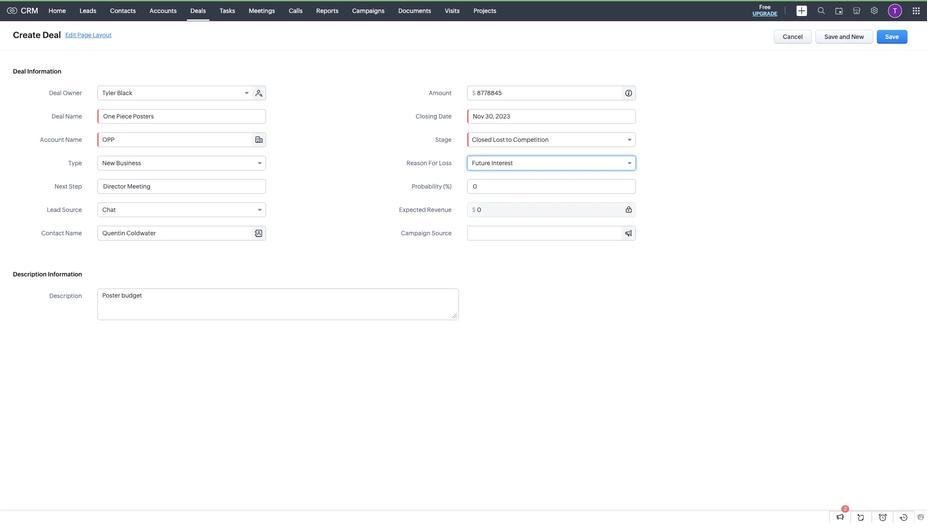 Task type: describe. For each thing, give the bounding box(es) containing it.
meetings link
[[242, 0, 282, 21]]

edit page layout link
[[65, 31, 112, 38]]

MMM D, YYYY text field
[[467, 109, 636, 124]]

type
[[68, 160, 82, 167]]

deal for deal name
[[52, 113, 64, 120]]

deal left 'edit'
[[43, 30, 61, 40]]

create
[[13, 30, 41, 40]]

reason
[[407, 160, 428, 167]]

new inside field
[[102, 160, 115, 167]]

date
[[439, 113, 452, 120]]

create menu image
[[797, 5, 808, 16]]

free
[[760, 4, 771, 10]]

New Business field
[[98, 156, 266, 171]]

name for deal name
[[65, 113, 82, 120]]

description for description
[[49, 293, 82, 300]]

deal information
[[13, 68, 61, 75]]

documents
[[399, 7, 431, 14]]

reports link
[[310, 0, 346, 21]]

competition
[[513, 136, 549, 143]]

tasks link
[[213, 0, 242, 21]]

future
[[472, 160, 490, 167]]

amount
[[429, 90, 452, 97]]

calendar image
[[836, 7, 843, 14]]

search image
[[818, 7, 825, 14]]

name for account name
[[65, 136, 82, 143]]

next step
[[55, 183, 82, 190]]

information for deal information
[[27, 68, 61, 75]]

description for description information
[[13, 271, 47, 278]]

account
[[40, 136, 64, 143]]

home link
[[42, 0, 73, 21]]

lead source
[[47, 206, 82, 213]]

chat
[[102, 206, 116, 213]]

contacts link
[[103, 0, 143, 21]]

search element
[[813, 0, 831, 21]]

Closed Lost to Competition field
[[467, 132, 636, 147]]

Future Interest field
[[467, 156, 636, 171]]

profile element
[[883, 0, 908, 21]]

$ for expected revenue
[[472, 206, 476, 213]]

owner
[[63, 90, 82, 97]]

layout
[[93, 31, 112, 38]]

source for campaign source
[[432, 230, 452, 237]]

future interest
[[472, 160, 513, 167]]

deal name
[[52, 113, 82, 120]]

projects link
[[467, 0, 504, 21]]

2
[[844, 506, 847, 512]]

create menu element
[[792, 0, 813, 21]]

upgrade
[[753, 11, 778, 17]]

meetings
[[249, 7, 275, 14]]

closing
[[416, 113, 438, 120]]

black
[[117, 90, 132, 97]]

projects
[[474, 7, 497, 14]]

save and new
[[825, 33, 865, 40]]

information for description information
[[48, 271, 82, 278]]

create deal edit page layout
[[13, 30, 112, 40]]



Task type: locate. For each thing, give the bounding box(es) containing it.
$ for amount
[[472, 90, 476, 97]]

new business
[[102, 160, 141, 167]]

deal left owner
[[49, 90, 62, 97]]

crm link
[[7, 6, 38, 15]]

save
[[825, 33, 839, 40], [886, 33, 899, 40]]

0 vertical spatial source
[[62, 206, 82, 213]]

calls
[[289, 7, 303, 14]]

1 save from the left
[[825, 33, 839, 40]]

1 vertical spatial description
[[49, 293, 82, 300]]

save inside save and new button
[[825, 33, 839, 40]]

reason for loss
[[407, 160, 452, 167]]

contact name
[[41, 230, 82, 237]]

information up 'deal owner'
[[27, 68, 61, 75]]

None text field
[[98, 133, 266, 147], [467, 179, 636, 194], [477, 203, 636, 217], [468, 226, 636, 240], [98, 133, 266, 147], [467, 179, 636, 194], [477, 203, 636, 217], [468, 226, 636, 240]]

tyler
[[102, 90, 116, 97]]

deal
[[43, 30, 61, 40], [13, 68, 26, 75], [49, 90, 62, 97], [52, 113, 64, 120]]

0 vertical spatial description
[[13, 271, 47, 278]]

None field
[[98, 133, 266, 147], [98, 226, 266, 240], [468, 226, 636, 240], [98, 133, 266, 147], [98, 226, 266, 240], [468, 226, 636, 240]]

tasks
[[220, 7, 235, 14]]

campaign
[[401, 230, 431, 237]]

lead
[[47, 206, 61, 213]]

crm
[[21, 6, 38, 15]]

save down profile image
[[886, 33, 899, 40]]

description
[[13, 271, 47, 278], [49, 293, 82, 300]]

deal down create
[[13, 68, 26, 75]]

reports
[[317, 7, 339, 14]]

save and new button
[[816, 30, 874, 44]]

deal up account name at left top
[[52, 113, 64, 120]]

$
[[472, 90, 476, 97], [472, 206, 476, 213]]

1 vertical spatial name
[[65, 136, 82, 143]]

0 vertical spatial name
[[65, 113, 82, 120]]

(%)
[[443, 183, 452, 190]]

and
[[840, 33, 851, 40]]

save for save and new
[[825, 33, 839, 40]]

loss
[[439, 160, 452, 167]]

deals link
[[184, 0, 213, 21]]

documents link
[[392, 0, 438, 21]]

profile image
[[889, 4, 902, 18]]

page
[[77, 31, 92, 38]]

closed
[[472, 136, 492, 143]]

probability
[[412, 183, 442, 190]]

accounts link
[[143, 0, 184, 21]]

0 vertical spatial $
[[472, 90, 476, 97]]

tyler black
[[102, 90, 132, 97]]

source for lead source
[[62, 206, 82, 213]]

1 vertical spatial source
[[432, 230, 452, 237]]

0 vertical spatial new
[[852, 33, 865, 40]]

interest
[[492, 160, 513, 167]]

cancel
[[783, 33, 803, 40]]

3 name from the top
[[65, 230, 82, 237]]

lost
[[493, 136, 505, 143]]

name
[[65, 113, 82, 120], [65, 136, 82, 143], [65, 230, 82, 237]]

closing date
[[416, 113, 452, 120]]

Chat field
[[98, 203, 266, 217]]

source
[[62, 206, 82, 213], [432, 230, 452, 237]]

1 $ from the top
[[472, 90, 476, 97]]

for
[[429, 160, 438, 167]]

2 save from the left
[[886, 33, 899, 40]]

1 vertical spatial new
[[102, 160, 115, 167]]

1 horizontal spatial source
[[432, 230, 452, 237]]

visits link
[[438, 0, 467, 21]]

name right contact at the left of page
[[65, 230, 82, 237]]

save button
[[877, 30, 908, 44]]

0 horizontal spatial save
[[825, 33, 839, 40]]

source down revenue at the left of page
[[432, 230, 452, 237]]

step
[[69, 183, 82, 190]]

2 vertical spatial name
[[65, 230, 82, 237]]

Tyler Black field
[[98, 86, 253, 100]]

new left business
[[102, 160, 115, 167]]

expected revenue
[[399, 206, 452, 213]]

0 horizontal spatial new
[[102, 160, 115, 167]]

accounts
[[150, 7, 177, 14]]

revenue
[[427, 206, 452, 213]]

home
[[49, 7, 66, 14]]

name down owner
[[65, 113, 82, 120]]

save left and
[[825, 33, 839, 40]]

information
[[27, 68, 61, 75], [48, 271, 82, 278]]

source right lead
[[62, 206, 82, 213]]

contacts
[[110, 7, 136, 14]]

contact
[[41, 230, 64, 237]]

save for save
[[886, 33, 899, 40]]

description information
[[13, 271, 82, 278]]

None text field
[[477, 86, 636, 100], [98, 109, 266, 124], [98, 179, 266, 194], [98, 226, 266, 240], [98, 289, 459, 320], [477, 86, 636, 100], [98, 109, 266, 124], [98, 179, 266, 194], [98, 226, 266, 240], [98, 289, 459, 320]]

calls link
[[282, 0, 310, 21]]

1 horizontal spatial new
[[852, 33, 865, 40]]

next
[[55, 183, 68, 190]]

deals
[[191, 7, 206, 14]]

expected
[[399, 206, 426, 213]]

information down contact name
[[48, 271, 82, 278]]

business
[[116, 160, 141, 167]]

campaign source
[[401, 230, 452, 237]]

$ right revenue at the left of page
[[472, 206, 476, 213]]

deal for deal information
[[13, 68, 26, 75]]

2 $ from the top
[[472, 206, 476, 213]]

$ right the amount
[[472, 90, 476, 97]]

1 vertical spatial information
[[48, 271, 82, 278]]

deal for deal owner
[[49, 90, 62, 97]]

free upgrade
[[753, 4, 778, 17]]

edit
[[65, 31, 76, 38]]

visits
[[445, 7, 460, 14]]

save inside save button
[[886, 33, 899, 40]]

to
[[506, 136, 512, 143]]

0 vertical spatial information
[[27, 68, 61, 75]]

account name
[[40, 136, 82, 143]]

name right account
[[65, 136, 82, 143]]

1 horizontal spatial save
[[886, 33, 899, 40]]

leads link
[[73, 0, 103, 21]]

probability (%)
[[412, 183, 452, 190]]

leads
[[80, 7, 96, 14]]

stage
[[435, 136, 452, 143]]

campaigns
[[352, 7, 385, 14]]

closed lost to competition
[[472, 136, 549, 143]]

new right and
[[852, 33, 865, 40]]

2 name from the top
[[65, 136, 82, 143]]

cancel button
[[774, 30, 812, 44]]

0 horizontal spatial source
[[62, 206, 82, 213]]

new inside button
[[852, 33, 865, 40]]

campaigns link
[[346, 0, 392, 21]]

1 horizontal spatial description
[[49, 293, 82, 300]]

1 name from the top
[[65, 113, 82, 120]]

1 vertical spatial $
[[472, 206, 476, 213]]

0 horizontal spatial description
[[13, 271, 47, 278]]

new
[[852, 33, 865, 40], [102, 160, 115, 167]]

deal owner
[[49, 90, 82, 97]]

name for contact name
[[65, 230, 82, 237]]



Task type: vqa. For each thing, say whether or not it's contained in the screenshot.
tile
no



